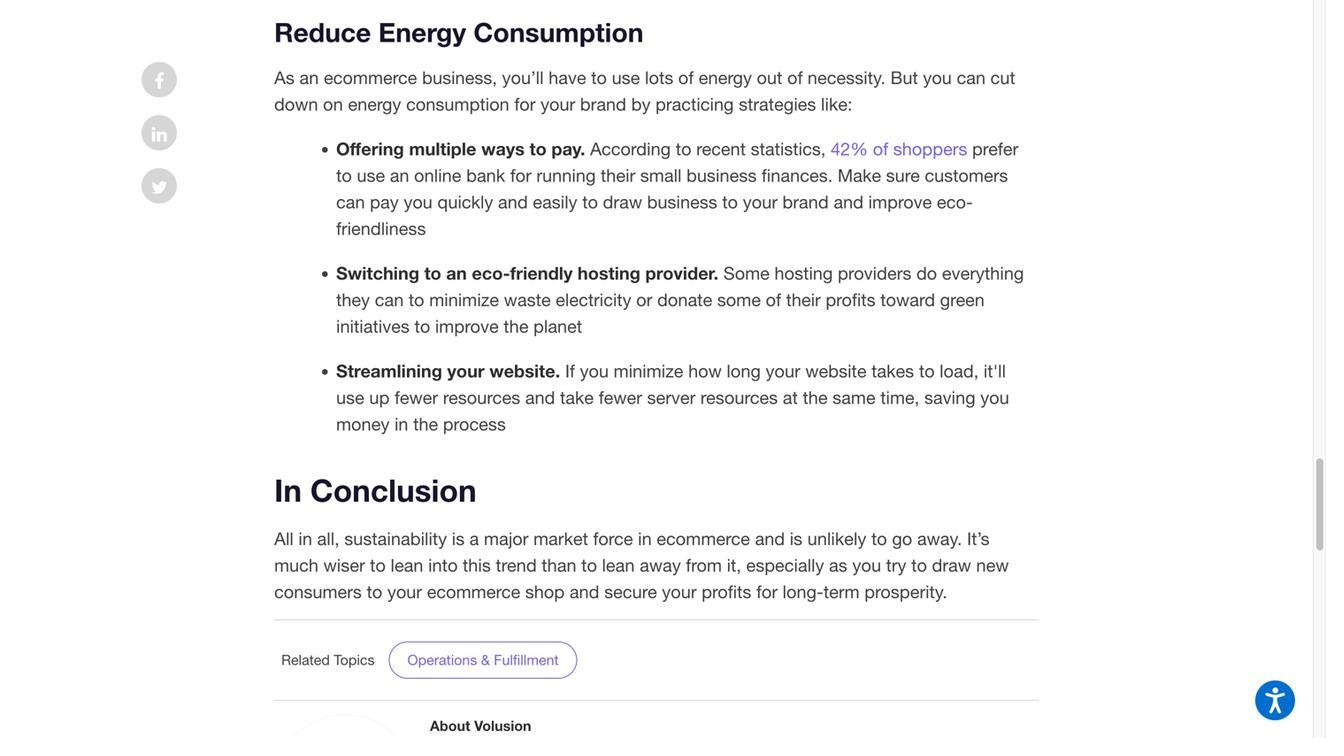 Task type: vqa. For each thing, say whether or not it's contained in the screenshot.
Easily manage all of your metadata in one place to keep your pages, products, and categories SEO- friendly.
no



Task type: locate. For each thing, give the bounding box(es) containing it.
2 horizontal spatial can
[[957, 67, 986, 88]]

process
[[443, 414, 506, 435]]

but
[[891, 67, 918, 88]]

0 vertical spatial for
[[515, 94, 536, 115]]

if you minimize how long your website takes to load, it'll use up fewer resources and take fewer server resources at the same time, saving you money in the process
[[336, 361, 1010, 435]]

0 horizontal spatial their
[[601, 165, 636, 186]]

do
[[917, 263, 937, 284]]

profits down providers
[[826, 289, 876, 310]]

your inside if you minimize how long your website takes to load, it'll use up fewer resources and take fewer server resources at the same time, saving you money in the process
[[766, 361, 801, 382]]

your inside prefer to use an online bank for running their small business finances. make sure customers can pay you quickly and easily to draw business to your brand and improve eco- friendliness
[[743, 192, 778, 213]]

ecommerce up the from
[[657, 528, 750, 549]]

friendly
[[510, 263, 573, 284]]

trend
[[496, 555, 537, 576]]

cut
[[991, 67, 1016, 88]]

energy right "on" at the top left
[[348, 94, 401, 115]]

load,
[[940, 361, 979, 382]]

of inside offering multiple ways to pay. according to recent statistics, 42% of shoppers
[[873, 139, 889, 159]]

1 horizontal spatial can
[[375, 289, 404, 310]]

minimize up server
[[614, 361, 684, 382]]

can left cut
[[957, 67, 986, 88]]

your up process
[[447, 360, 485, 382]]

1 vertical spatial minimize
[[614, 361, 684, 382]]

resources down long
[[701, 387, 778, 408]]

0 vertical spatial their
[[601, 165, 636, 186]]

customers
[[925, 165, 1008, 186]]

you right if
[[580, 361, 609, 382]]

eco- inside prefer to use an online bank for running their small business finances. make sure customers can pay you quickly and easily to draw business to your brand and improve eco- friendliness
[[937, 192, 973, 213]]

quickly
[[438, 192, 493, 213]]

the down waste
[[504, 316, 529, 337]]

the right at
[[803, 387, 828, 408]]

providers
[[838, 263, 912, 284]]

1 horizontal spatial ecommerce
[[427, 581, 521, 602]]

offering multiple ways to pay. according to recent statistics, 42% of shoppers
[[336, 138, 968, 159]]

your down away
[[662, 581, 697, 602]]

for down especially
[[757, 581, 778, 602]]

much
[[274, 555, 319, 576]]

0 vertical spatial improve
[[869, 192, 932, 213]]

to right initiatives
[[415, 316, 430, 337]]

you inside prefer to use an online bank for running their small business finances. make sure customers can pay you quickly and easily to draw business to your brand and improve eco- friendliness
[[404, 192, 433, 213]]

they
[[336, 289, 370, 310]]

0 horizontal spatial eco-
[[472, 263, 510, 284]]

0 horizontal spatial improve
[[435, 316, 499, 337]]

0 horizontal spatial is
[[452, 528, 465, 549]]

to left pay.
[[530, 138, 547, 159]]

brand inside 'as an ecommerce business, you'll have to use lots of energy out of necessity. but you can cut down on energy consumption for your brand by practicing strategies like:'
[[580, 94, 627, 115]]

to left go
[[872, 528, 887, 549]]

use left up
[[336, 387, 365, 408]]

draw down small
[[603, 192, 643, 213]]

force
[[593, 528, 633, 549]]

1 vertical spatial an
[[390, 165, 409, 186]]

for down ways
[[510, 165, 532, 186]]

money
[[336, 414, 390, 435]]

easily
[[533, 192, 578, 213]]

try
[[886, 555, 907, 576]]

1 vertical spatial for
[[510, 165, 532, 186]]

your down have
[[541, 94, 575, 115]]

switching
[[336, 263, 420, 284]]

2 vertical spatial an
[[446, 263, 467, 284]]

0 vertical spatial profits
[[826, 289, 876, 310]]

their down "according"
[[601, 165, 636, 186]]

to inside if you minimize how long your website takes to load, it'll use up fewer resources and take fewer server resources at the same time, saving you money in the process
[[919, 361, 935, 382]]

2 horizontal spatial the
[[803, 387, 828, 408]]

in
[[395, 414, 408, 435], [299, 528, 312, 549], [638, 528, 652, 549]]

business down small
[[647, 192, 718, 213]]

an inside prefer to use an online bank for running their small business finances. make sure customers can pay you quickly and easily to draw business to your brand and improve eco- friendliness
[[390, 165, 409, 186]]

1 vertical spatial draw
[[932, 555, 972, 576]]

0 horizontal spatial an
[[300, 67, 319, 88]]

finances.
[[762, 165, 833, 186]]

1 horizontal spatial profits
[[826, 289, 876, 310]]

linkedin image
[[152, 126, 167, 143]]

ecommerce up "on" at the top left
[[324, 67, 417, 88]]

minimize left waste
[[429, 289, 499, 310]]

energy
[[699, 67, 752, 88], [348, 94, 401, 115]]

lean down sustainability
[[391, 555, 424, 576]]

friendliness
[[336, 218, 426, 239]]

0 horizontal spatial minimize
[[429, 289, 499, 310]]

2 horizontal spatial an
[[446, 263, 467, 284]]

resources up process
[[443, 387, 521, 408]]

1 vertical spatial can
[[336, 192, 365, 213]]

1 horizontal spatial energy
[[699, 67, 752, 88]]

1 horizontal spatial minimize
[[614, 361, 684, 382]]

brand inside prefer to use an online bank for running their small business finances. make sure customers can pay you quickly and easily to draw business to your brand and improve eco- friendliness
[[783, 192, 829, 213]]

2 vertical spatial the
[[413, 414, 438, 435]]

can inside some hosting providers do everything they can to minimize waste electricity or donate some of their profits toward green initiatives to improve the planet
[[375, 289, 404, 310]]

to right try
[[912, 555, 927, 576]]

0 vertical spatial eco-
[[937, 192, 973, 213]]

all
[[274, 528, 294, 549]]

1 is from the left
[[452, 528, 465, 549]]

related
[[281, 652, 330, 668]]

in inside if you minimize how long your website takes to load, it'll use up fewer resources and take fewer server resources at the same time, saving you money in the process
[[395, 414, 408, 435]]

of right lots
[[679, 67, 694, 88]]

use up by
[[612, 67, 640, 88]]

fewer right up
[[395, 387, 438, 408]]

1 horizontal spatial their
[[786, 289, 821, 310]]

1 vertical spatial energy
[[348, 94, 401, 115]]

business down recent
[[687, 165, 757, 186]]

down
[[274, 94, 318, 115]]

of inside some hosting providers do everything they can to minimize waste electricity or donate some of their profits toward green initiatives to improve the planet
[[766, 289, 781, 310]]

the
[[504, 316, 529, 337], [803, 387, 828, 408], [413, 414, 438, 435]]

an inside 'as an ecommerce business, you'll have to use lots of energy out of necessity. but you can cut down on energy consumption for your brand by practicing strategies like:'
[[300, 67, 319, 88]]

go
[[892, 528, 913, 549]]

server
[[647, 387, 696, 408]]

or
[[637, 289, 653, 310]]

you right as
[[853, 555, 882, 576]]

can left 'pay'
[[336, 192, 365, 213]]

their right some
[[786, 289, 821, 310]]

1 horizontal spatial an
[[390, 165, 409, 186]]

and down make
[[834, 192, 864, 213]]

consumption
[[406, 94, 510, 115]]

0 horizontal spatial brand
[[580, 94, 627, 115]]

2 vertical spatial can
[[375, 289, 404, 310]]

to right have
[[591, 67, 607, 88]]

their
[[601, 165, 636, 186], [786, 289, 821, 310]]

2 vertical spatial use
[[336, 387, 365, 408]]

and
[[498, 192, 528, 213], [834, 192, 864, 213], [525, 387, 555, 408], [755, 528, 785, 549], [570, 581, 600, 602]]

1 horizontal spatial draw
[[932, 555, 972, 576]]

fewer right take
[[599, 387, 642, 408]]

some
[[724, 263, 770, 284]]

use inside if you minimize how long your website takes to load, it'll use up fewer resources and take fewer server resources at the same time, saving you money in the process
[[336, 387, 365, 408]]

to down offering
[[336, 165, 352, 186]]

0 horizontal spatial profits
[[702, 581, 752, 602]]

1 horizontal spatial lean
[[602, 555, 635, 576]]

your down 'finances.' on the top of the page
[[743, 192, 778, 213]]

toward
[[881, 289, 936, 310]]

reduce
[[274, 16, 371, 48]]

improve inside some hosting providers do everything they can to minimize waste electricity or donate some of their profits toward green initiatives to improve the planet
[[435, 316, 499, 337]]

0 horizontal spatial energy
[[348, 94, 401, 115]]

1 vertical spatial improve
[[435, 316, 499, 337]]

0 horizontal spatial draw
[[603, 192, 643, 213]]

profits
[[826, 289, 876, 310], [702, 581, 752, 602]]

brand down 'finances.' on the top of the page
[[783, 192, 829, 213]]

in
[[274, 472, 302, 509]]

operations & fulfillment link
[[389, 642, 577, 679]]

0 horizontal spatial hosting
[[578, 263, 641, 284]]

lean
[[391, 555, 424, 576], [602, 555, 635, 576]]

fulfillment
[[494, 652, 559, 668]]

in right money
[[395, 414, 408, 435]]

website
[[806, 361, 867, 382]]

1 resources from the left
[[443, 387, 521, 408]]

1 vertical spatial their
[[786, 289, 821, 310]]

is up especially
[[790, 528, 803, 549]]

0 vertical spatial ecommerce
[[324, 67, 417, 88]]

of
[[679, 67, 694, 88], [788, 67, 803, 88], [873, 139, 889, 159], [766, 289, 781, 310]]

hosting up electricity
[[578, 263, 641, 284]]

facebook image
[[154, 73, 164, 90]]

major
[[484, 528, 529, 549]]

eco- down customers
[[937, 192, 973, 213]]

takes
[[872, 361, 914, 382]]

draw down away. on the bottom
[[932, 555, 972, 576]]

of right 42%
[[873, 139, 889, 159]]

is left a
[[452, 528, 465, 549]]

and down website.
[[525, 387, 555, 408]]

hosting inside some hosting providers do everything they can to minimize waste electricity or donate some of their profits toward green initiatives to improve the planet
[[775, 263, 833, 284]]

1 horizontal spatial resources
[[701, 387, 778, 408]]

0 vertical spatial use
[[612, 67, 640, 88]]

an down quickly
[[446, 263, 467, 284]]

to right consumers
[[367, 581, 383, 602]]

1 horizontal spatial in
[[395, 414, 408, 435]]

0 horizontal spatial fewer
[[395, 387, 438, 408]]

you down online
[[404, 192, 433, 213]]

0 horizontal spatial lean
[[391, 555, 424, 576]]

2 fewer from the left
[[599, 387, 642, 408]]

1 horizontal spatial brand
[[783, 192, 829, 213]]

how
[[689, 361, 722, 382]]

and down than
[[570, 581, 600, 602]]

in right all
[[299, 528, 312, 549]]

1 horizontal spatial improve
[[869, 192, 932, 213]]

online
[[414, 165, 462, 186]]

time,
[[881, 387, 920, 408]]

and up especially
[[755, 528, 785, 549]]

can down switching
[[375, 289, 404, 310]]

away.
[[918, 528, 963, 549]]

to left load,
[[919, 361, 935, 382]]

1 horizontal spatial hosting
[[775, 263, 833, 284]]

fewer
[[395, 387, 438, 408], [599, 387, 642, 408]]

0 vertical spatial minimize
[[429, 289, 499, 310]]

term
[[824, 581, 860, 602]]

0 vertical spatial an
[[300, 67, 319, 88]]

improve up streamlining your website.
[[435, 316, 499, 337]]

long
[[727, 361, 761, 382]]

lots
[[645, 67, 674, 88]]

make
[[838, 165, 882, 186]]

1 horizontal spatial the
[[504, 316, 529, 337]]

0 vertical spatial can
[[957, 67, 986, 88]]

0 horizontal spatial can
[[336, 192, 365, 213]]

1 vertical spatial use
[[357, 165, 385, 186]]

0 vertical spatial draw
[[603, 192, 643, 213]]

improve down sure
[[869, 192, 932, 213]]

green
[[940, 289, 985, 310]]

minimize inside if you minimize how long your website takes to load, it'll use up fewer resources and take fewer server resources at the same time, saving you money in the process
[[614, 361, 684, 382]]

1 vertical spatial profits
[[702, 581, 752, 602]]

1 vertical spatial business
[[647, 192, 718, 213]]

to down recent
[[723, 192, 738, 213]]

an up 'pay'
[[390, 165, 409, 186]]

can inside 'as an ecommerce business, you'll have to use lots of energy out of necessity. but you can cut down on energy consumption for your brand by practicing strategies like:'
[[957, 67, 986, 88]]

for down you'll
[[515, 94, 536, 115]]

your up at
[[766, 361, 801, 382]]

0 horizontal spatial in
[[299, 528, 312, 549]]

0 horizontal spatial resources
[[443, 387, 521, 408]]

the left process
[[413, 414, 438, 435]]

like:
[[821, 94, 853, 115]]

0 vertical spatial the
[[504, 316, 529, 337]]

small
[[641, 165, 682, 186]]

their inside some hosting providers do everything they can to minimize waste electricity or donate some of their profits toward green initiatives to improve the planet
[[786, 289, 821, 310]]

you right but
[[923, 67, 952, 88]]

profits down it,
[[702, 581, 752, 602]]

draw inside all in all, sustainability is a major market force in ecommerce and is unlikely to go away. it's much wiser to lean into this trend than to lean away from it, especially as you try to draw new consumers to your ecommerce shop and secure your profits for long-term prosperity.
[[932, 555, 972, 576]]

0 vertical spatial brand
[[580, 94, 627, 115]]

to inside 'as an ecommerce business, you'll have to use lots of energy out of necessity. but you can cut down on energy consumption for your brand by practicing strategies like:'
[[591, 67, 607, 88]]

2 vertical spatial for
[[757, 581, 778, 602]]

of right some
[[766, 289, 781, 310]]

you inside 'as an ecommerce business, you'll have to use lots of energy out of necessity. but you can cut down on energy consumption for your brand by practicing strategies like:'
[[923, 67, 952, 88]]

use down offering
[[357, 165, 385, 186]]

eco-
[[937, 192, 973, 213], [472, 263, 510, 284]]

their inside prefer to use an online bank for running their small business finances. make sure customers can pay you quickly and easily to draw business to your brand and improve eco- friendliness
[[601, 165, 636, 186]]

1 vertical spatial brand
[[783, 192, 829, 213]]

the inside some hosting providers do everything they can to minimize waste electricity or donate some of their profits toward green initiatives to improve the planet
[[504, 316, 529, 337]]

an right as
[[300, 67, 319, 88]]

brand left by
[[580, 94, 627, 115]]

an
[[300, 67, 319, 88], [390, 165, 409, 186], [446, 263, 467, 284]]

lean down force
[[602, 555, 635, 576]]

running
[[537, 165, 596, 186]]

new
[[977, 555, 1009, 576]]

2 resources from the left
[[701, 387, 778, 408]]

in up away
[[638, 528, 652, 549]]

to up small
[[676, 139, 692, 159]]

as
[[274, 67, 295, 88]]

as
[[829, 555, 848, 576]]

0 horizontal spatial ecommerce
[[324, 67, 417, 88]]

2 horizontal spatial ecommerce
[[657, 528, 750, 549]]

into
[[428, 555, 458, 576]]

eco- up waste
[[472, 263, 510, 284]]

ecommerce down this
[[427, 581, 521, 602]]

of right 'out'
[[788, 67, 803, 88]]

profits inside some hosting providers do everything they can to minimize waste electricity or donate some of their profits toward green initiatives to improve the planet
[[826, 289, 876, 310]]

energy up practicing
[[699, 67, 752, 88]]

it'll
[[984, 361, 1006, 382]]

waste
[[504, 289, 551, 310]]

1 horizontal spatial fewer
[[599, 387, 642, 408]]

up
[[369, 387, 390, 408]]

ecommerce
[[324, 67, 417, 88], [657, 528, 750, 549], [427, 581, 521, 602]]

hosting right 'some'
[[775, 263, 833, 284]]

to right than
[[582, 555, 597, 576]]

1 horizontal spatial is
[[790, 528, 803, 549]]

prefer to use an online bank for running their small business finances. make sure customers can pay you quickly and easily to draw business to your brand and improve eco- friendliness
[[336, 139, 1019, 239]]

market
[[534, 528, 588, 549]]

1 horizontal spatial eco-
[[937, 192, 973, 213]]



Task type: describe. For each thing, give the bounding box(es) containing it.
0 horizontal spatial the
[[413, 414, 438, 435]]

1 vertical spatial the
[[803, 387, 828, 408]]

strategies
[[739, 94, 816, 115]]

necessity.
[[808, 67, 886, 88]]

0 vertical spatial business
[[687, 165, 757, 186]]

you inside all in all, sustainability is a major market force in ecommerce and is unlikely to go away. it's much wiser to lean into this trend than to lean away from it, especially as you try to draw new consumers to your ecommerce shop and secure your profits for long-term prosperity.
[[853, 555, 882, 576]]

conclusion
[[310, 472, 477, 509]]

2 lean from the left
[[602, 555, 635, 576]]

provider.
[[646, 263, 719, 284]]

on
[[323, 94, 343, 115]]

everything
[[942, 263, 1024, 284]]

2 vertical spatial ecommerce
[[427, 581, 521, 602]]

draw inside prefer to use an online bank for running their small business finances. make sure customers can pay you quickly and easily to draw business to your brand and improve eco- friendliness
[[603, 192, 643, 213]]

donate
[[658, 289, 713, 310]]

pay.
[[552, 138, 585, 159]]

ecommerce inside 'as an ecommerce business, you'll have to use lots of energy out of necessity. but you can cut down on energy consumption for your brand by practicing strategies like:'
[[324, 67, 417, 88]]

out
[[757, 67, 783, 88]]

to down sustainability
[[370, 555, 386, 576]]

this
[[463, 555, 491, 576]]

have
[[549, 67, 587, 88]]

1 fewer from the left
[[395, 387, 438, 408]]

shoppers
[[894, 139, 968, 159]]

your down sustainability
[[387, 581, 422, 602]]

especially
[[746, 555, 824, 576]]

1 lean from the left
[[391, 555, 424, 576]]

by
[[632, 94, 651, 115]]

for inside all in all, sustainability is a major market force in ecommerce and is unlikely to go away. it's much wiser to lean into this trend than to lean away from it, especially as you try to draw new consumers to your ecommerce shop and secure your profits for long-term prosperity.
[[757, 581, 778, 602]]

related topics
[[281, 652, 375, 668]]

some hosting providers do everything they can to minimize waste electricity or donate some of their profits toward green initiatives to improve the planet
[[336, 263, 1024, 337]]

42% of shoppers link
[[831, 139, 968, 159]]

multiple
[[409, 138, 477, 159]]

wiser
[[324, 555, 365, 576]]

pay
[[370, 192, 399, 213]]

0 vertical spatial energy
[[699, 67, 752, 88]]

shop
[[526, 581, 565, 602]]

website.
[[490, 360, 560, 382]]

&
[[481, 652, 490, 668]]

switching to an eco-friendly hosting provider.
[[336, 263, 719, 284]]

some
[[718, 289, 761, 310]]

to inside offering multiple ways to pay. according to recent statistics, 42% of shoppers
[[676, 139, 692, 159]]

operations
[[408, 652, 477, 668]]

business,
[[422, 67, 497, 88]]

take
[[560, 387, 594, 408]]

to down switching
[[409, 289, 425, 310]]

about volusion
[[430, 717, 532, 734]]

you down it'll
[[981, 387, 1010, 408]]

practicing
[[656, 94, 734, 115]]

according
[[590, 139, 671, 159]]

can inside prefer to use an online bank for running their small business finances. make sure customers can pay you quickly and easily to draw business to your brand and improve eco- friendliness
[[336, 192, 365, 213]]

secure
[[605, 581, 657, 602]]

to right switching
[[424, 263, 442, 284]]

sustainability
[[345, 528, 447, 549]]

streamlining your website.
[[336, 360, 560, 382]]

about
[[430, 717, 471, 734]]

initiatives
[[336, 316, 410, 337]]

unlikely
[[808, 528, 867, 549]]

for inside prefer to use an online bank for running their small business finances. make sure customers can pay you quickly and easily to draw business to your brand and improve eco- friendliness
[[510, 165, 532, 186]]

1 vertical spatial ecommerce
[[657, 528, 750, 549]]

use inside prefer to use an online bank for running their small business finances. make sure customers can pay you quickly and easily to draw business to your brand and improve eco- friendliness
[[357, 165, 385, 186]]

1 vertical spatial eco-
[[472, 263, 510, 284]]

improve inside prefer to use an online bank for running their small business finances. make sure customers can pay you quickly and easily to draw business to your brand and improve eco- friendliness
[[869, 192, 932, 213]]

volusion
[[474, 717, 532, 734]]

as an ecommerce business, you'll have to use lots of energy out of necessity. but you can cut down on energy consumption for your brand by practicing strategies like:
[[274, 67, 1016, 115]]

you'll
[[502, 67, 544, 88]]

same
[[833, 387, 876, 408]]

all in all, sustainability is a major market force in ecommerce and is unlikely to go away. it's much wiser to lean into this trend than to lean away from it, especially as you try to draw new consumers to your ecommerce shop and secure your profits for long-term prosperity.
[[274, 528, 1009, 602]]

twitter image
[[151, 179, 168, 196]]

prosperity.
[[865, 581, 948, 602]]

it,
[[727, 555, 742, 576]]

operations & fulfillment
[[408, 652, 559, 668]]

2 is from the left
[[790, 528, 803, 549]]

electricity
[[556, 289, 632, 310]]

streamlining
[[336, 360, 442, 382]]

to right easily
[[583, 192, 598, 213]]

ways
[[482, 138, 525, 159]]

and inside if you minimize how long your website takes to load, it'll use up fewer resources and take fewer server resources at the same time, saving you money in the process
[[525, 387, 555, 408]]

sure
[[886, 165, 920, 186]]

all,
[[317, 528, 340, 549]]

and down bank
[[498, 192, 528, 213]]

profits inside all in all, sustainability is a major market force in ecommerce and is unlikely to go away. it's much wiser to lean into this trend than to lean away from it, especially as you try to draw new consumers to your ecommerce shop and secure your profits for long-term prosperity.
[[702, 581, 752, 602]]

a
[[470, 528, 479, 549]]

statistics,
[[751, 139, 826, 159]]

than
[[542, 555, 577, 576]]

topics
[[334, 652, 375, 668]]

consumers
[[274, 581, 362, 602]]

open accessibe: accessibility options, statement and help image
[[1266, 688, 1286, 713]]

your inside 'as an ecommerce business, you'll have to use lots of energy out of necessity. but you can cut down on energy consumption for your brand by practicing strategies like:'
[[541, 94, 575, 115]]

minimize inside some hosting providers do everything they can to minimize waste electricity or donate some of their profits toward green initiatives to improve the planet
[[429, 289, 499, 310]]

in conclusion
[[274, 472, 477, 509]]

if
[[565, 361, 575, 382]]

it's
[[967, 528, 990, 549]]

recent
[[697, 139, 746, 159]]

for inside 'as an ecommerce business, you'll have to use lots of energy out of necessity. but you can cut down on energy consumption for your brand by practicing strategies like:'
[[515, 94, 536, 115]]

use inside 'as an ecommerce business, you'll have to use lots of energy out of necessity. but you can cut down on energy consumption for your brand by practicing strategies like:'
[[612, 67, 640, 88]]

at
[[783, 387, 798, 408]]

from
[[686, 555, 722, 576]]

planet
[[534, 316, 583, 337]]

2 horizontal spatial in
[[638, 528, 652, 549]]



